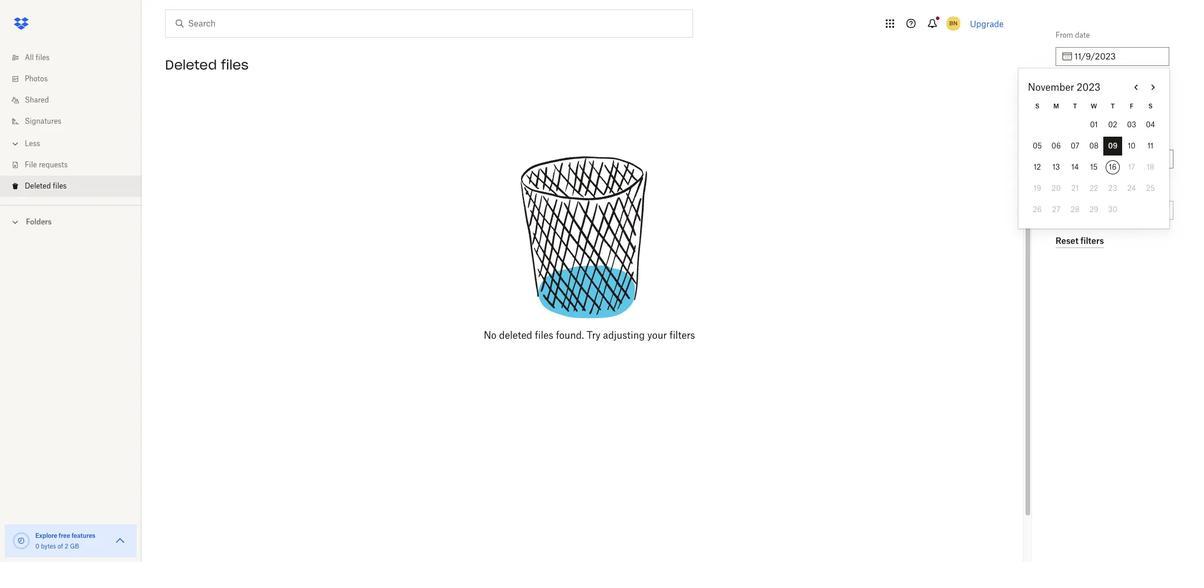 Task type: locate. For each thing, give the bounding box(es) containing it.
0 horizontal spatial deleted
[[25, 182, 51, 191]]

1 vertical spatial deleted
[[1056, 133, 1083, 142]]

t up 02
[[1112, 103, 1116, 110]]

0 horizontal spatial s
[[1036, 103, 1040, 110]]

deleted files list item
[[0, 176, 142, 197]]

date right to
[[1066, 82, 1081, 91]]

1 horizontal spatial t
[[1112, 103, 1116, 110]]

2
[[65, 543, 68, 550]]

21 button
[[1066, 179, 1085, 198]]

1 vertical spatial date
[[1066, 82, 1081, 91]]

0 vertical spatial deleted files
[[165, 57, 249, 73]]

02
[[1109, 120, 1118, 129]]

of
[[58, 543, 63, 550]]

1 horizontal spatial s
[[1149, 103, 1153, 110]]

11 button
[[1142, 137, 1161, 156]]

s left m
[[1036, 103, 1040, 110]]

08 button
[[1085, 137, 1104, 156]]

deleted
[[165, 57, 217, 73], [1056, 133, 1083, 142], [25, 182, 51, 191]]

f
[[1131, 103, 1134, 110]]

10 button
[[1123, 137, 1142, 156]]

06
[[1052, 142, 1062, 150]]

photos
[[25, 74, 48, 83]]

01
[[1091, 120, 1099, 129]]

23 button
[[1104, 179, 1123, 198]]

26 button
[[1029, 201, 1048, 219]]

2 horizontal spatial deleted
[[1056, 133, 1083, 142]]

features
[[72, 533, 95, 540]]

19
[[1034, 184, 1042, 193]]

by
[[1084, 133, 1092, 142]]

t left w
[[1074, 103, 1078, 110]]

date for to date
[[1066, 82, 1081, 91]]

in folder
[[1056, 185, 1084, 193]]

0 horizontal spatial deleted files
[[25, 182, 67, 191]]

file requests link
[[9, 155, 142, 176]]

18
[[1148, 163, 1155, 172]]

0 vertical spatial deleted
[[165, 57, 217, 73]]

explore free features 0 bytes of 2 gb
[[35, 533, 95, 550]]

no deleted files found. try adjusting your filters
[[484, 330, 696, 342]]

0 horizontal spatial t
[[1074, 103, 1078, 110]]

quota usage element
[[12, 532, 31, 551]]

date
[[1076, 31, 1091, 40], [1066, 82, 1081, 91]]

14
[[1072, 163, 1080, 172]]

folders button
[[0, 213, 142, 231]]

1 vertical spatial deleted files
[[25, 182, 67, 191]]

2 vertical spatial deleted
[[25, 182, 51, 191]]

05
[[1034, 142, 1043, 150]]

0 vertical spatial date
[[1076, 31, 1091, 40]]

16 button
[[1104, 158, 1123, 177]]

15 button
[[1085, 158, 1104, 177]]

less
[[25, 139, 40, 148]]

from date
[[1056, 31, 1091, 40]]

16
[[1110, 163, 1117, 172]]

bytes
[[41, 543, 56, 550]]

03 button
[[1123, 116, 1142, 134]]

27 button
[[1048, 201, 1066, 219]]

your
[[648, 330, 667, 342]]

28
[[1072, 205, 1080, 214]]

all
[[25, 53, 34, 62]]

november
[[1029, 81, 1075, 93]]

2 t from the left
[[1112, 103, 1116, 110]]

04 button
[[1142, 116, 1161, 134]]

all files
[[25, 53, 50, 62]]

date for from date
[[1076, 31, 1091, 40]]

04
[[1147, 120, 1156, 129]]

deleted files
[[165, 57, 249, 73], [25, 182, 67, 191]]

2 s from the left
[[1149, 103, 1153, 110]]

t
[[1074, 103, 1078, 110], [1112, 103, 1116, 110]]

folder
[[1065, 185, 1084, 193]]

date right from at the top of the page
[[1076, 31, 1091, 40]]

s up 04
[[1149, 103, 1153, 110]]

no
[[484, 330, 497, 342]]

list
[[0, 40, 142, 205]]

deleted
[[499, 330, 533, 342]]

25
[[1147, 184, 1156, 193]]

03
[[1128, 120, 1137, 129]]

1 t from the left
[[1074, 103, 1078, 110]]

10
[[1129, 142, 1136, 150]]

deleted inside list item
[[25, 182, 51, 191]]

files
[[36, 53, 50, 62], [221, 57, 249, 73], [53, 182, 67, 191], [535, 330, 554, 342]]



Task type: describe. For each thing, give the bounding box(es) containing it.
24 button
[[1123, 179, 1142, 198]]

14 button
[[1066, 158, 1085, 177]]

28 button
[[1066, 201, 1085, 219]]

shared link
[[9, 90, 142, 111]]

file
[[25, 160, 37, 169]]

all files link
[[9, 47, 142, 68]]

29 button
[[1085, 201, 1104, 219]]

november 2023
[[1029, 81, 1101, 93]]

12
[[1034, 163, 1042, 172]]

22 button
[[1085, 179, 1104, 198]]

deleted files inside list item
[[25, 182, 67, 191]]

try
[[587, 330, 601, 342]]

30 button
[[1104, 201, 1123, 219]]

upgrade
[[971, 19, 1005, 29]]

06 button
[[1048, 137, 1066, 156]]

09 button
[[1104, 137, 1123, 156]]

gb
[[70, 543, 79, 550]]

18 button
[[1142, 158, 1161, 177]]

29
[[1090, 205, 1099, 214]]

1 s from the left
[[1036, 103, 1040, 110]]

folders
[[26, 218, 52, 227]]

1 horizontal spatial deleted files
[[165, 57, 249, 73]]

found.
[[556, 330, 584, 342]]

25 button
[[1142, 179, 1161, 198]]

shared
[[25, 96, 49, 104]]

11
[[1148, 142, 1154, 150]]

05 button
[[1029, 137, 1048, 156]]

dropbox image
[[9, 12, 33, 35]]

22
[[1090, 184, 1099, 193]]

23
[[1109, 184, 1118, 193]]

13
[[1053, 163, 1061, 172]]

30
[[1109, 205, 1118, 214]]

26
[[1034, 205, 1043, 214]]

free
[[59, 533, 70, 540]]

upgrade link
[[971, 19, 1005, 29]]

17
[[1129, 163, 1136, 172]]

20
[[1052, 184, 1062, 193]]

adjusting
[[603, 330, 645, 342]]

09
[[1109, 142, 1118, 150]]

in
[[1056, 185, 1063, 193]]

requests
[[39, 160, 68, 169]]

08
[[1090, 142, 1099, 150]]

19 button
[[1029, 179, 1048, 198]]

01 button
[[1085, 116, 1104, 134]]

17 button
[[1123, 158, 1142, 177]]

to
[[1056, 82, 1064, 91]]

07
[[1072, 142, 1080, 150]]

less image
[[9, 138, 21, 150]]

02 button
[[1104, 116, 1123, 134]]

deleted by
[[1056, 133, 1092, 142]]

deleted files link
[[9, 176, 142, 197]]

signatures
[[25, 117, 61, 126]]

w
[[1092, 103, 1098, 110]]

filters
[[670, 330, 696, 342]]

24
[[1128, 184, 1137, 193]]

from
[[1056, 31, 1074, 40]]

explore
[[35, 533, 57, 540]]

file requests
[[25, 160, 68, 169]]

07 button
[[1066, 137, 1085, 156]]

0
[[35, 543, 39, 550]]

1 horizontal spatial deleted
[[165, 57, 217, 73]]

From date text field
[[1075, 50, 1163, 63]]

20 button
[[1048, 179, 1066, 198]]

15
[[1091, 163, 1098, 172]]

13 button
[[1048, 158, 1066, 177]]

27
[[1053, 205, 1061, 214]]

files inside list item
[[53, 182, 67, 191]]

signatures link
[[9, 111, 142, 132]]

To date text field
[[1075, 101, 1163, 114]]

2023
[[1078, 81, 1101, 93]]

12 button
[[1029, 158, 1048, 177]]

list containing all files
[[0, 40, 142, 205]]

21
[[1072, 184, 1080, 193]]

m
[[1054, 103, 1060, 110]]

to date
[[1056, 82, 1081, 91]]



Task type: vqa. For each thing, say whether or not it's contained in the screenshot.
"date"
yes



